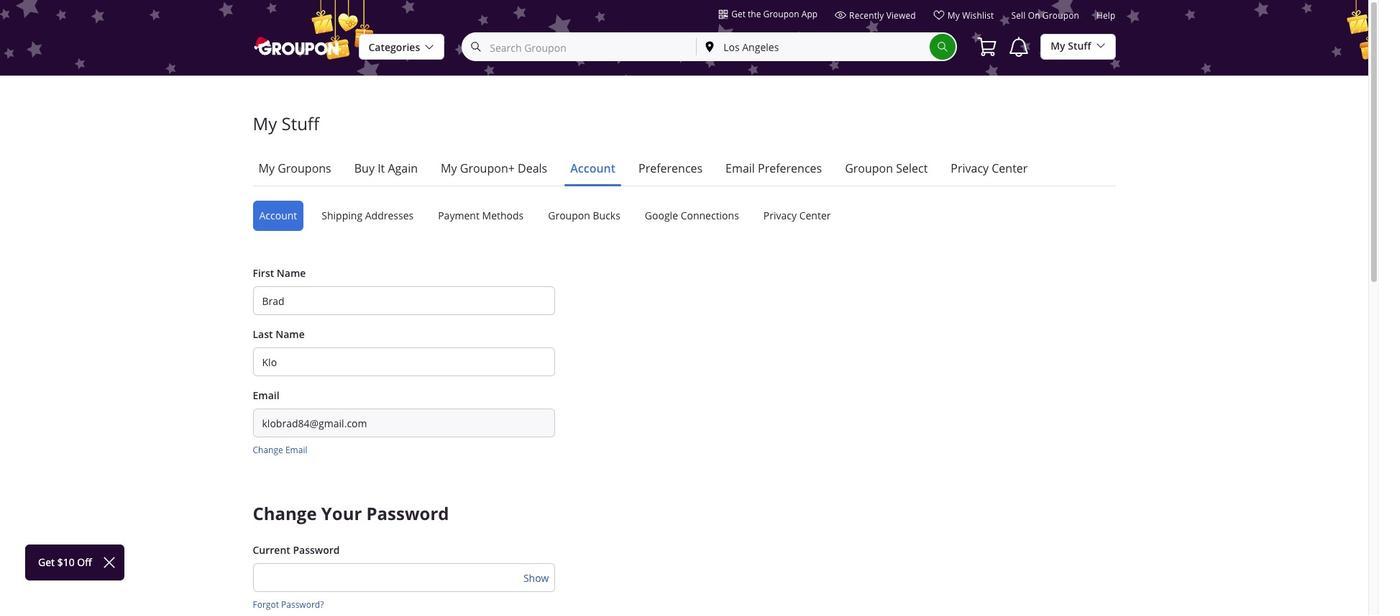 Task type: locate. For each thing, give the bounding box(es) containing it.
groupon select
[[845, 160, 928, 176]]

name for first name
[[277, 266, 306, 280]]

groupon
[[764, 8, 800, 19], [1043, 9, 1080, 21], [845, 160, 894, 176], [548, 209, 591, 222]]

email
[[726, 160, 755, 176], [253, 388, 280, 402], [286, 444, 308, 455]]

account down the my groupons
[[259, 209, 297, 222]]

account up groupon bucks
[[571, 160, 616, 176]]

my left wishlist
[[948, 9, 960, 21]]

my stuff inside heading
[[253, 112, 320, 135]]

password
[[367, 501, 449, 526], [293, 543, 340, 557]]

google connections
[[645, 209, 739, 222]]

0 vertical spatial stuff
[[1068, 39, 1092, 53]]

center inside privacy center link
[[992, 160, 1028, 176]]

1 horizontal spatial email
[[286, 444, 308, 455]]

name right the last
[[276, 327, 305, 341]]

1 vertical spatial account
[[259, 209, 297, 222]]

1 vertical spatial change
[[253, 501, 317, 526]]

first name
[[253, 266, 306, 280]]

0 vertical spatial email
[[726, 160, 755, 176]]

2 change from the top
[[253, 501, 317, 526]]

my wishlist
[[948, 9, 995, 21]]

sell
[[1012, 9, 1026, 21]]

connections
[[681, 209, 739, 222]]

my stuff down sell on groupon link at the right
[[1051, 39, 1092, 53]]

0 vertical spatial password
[[367, 501, 449, 526]]

email for email
[[253, 388, 280, 402]]

password up 'current password' password field
[[367, 501, 449, 526]]

my up my groupons link
[[253, 112, 277, 135]]

1 horizontal spatial privacy
[[951, 160, 989, 176]]

Last Name text field
[[253, 347, 555, 376]]

change
[[253, 444, 283, 455], [253, 501, 317, 526]]

stuff
[[1068, 39, 1092, 53], [282, 112, 320, 135]]

buy it again link
[[354, 160, 418, 177]]

1 preferences from the left
[[639, 160, 703, 176]]

my wishlist link
[[934, 9, 995, 27]]

preferences link
[[639, 160, 703, 177]]

current password
[[253, 543, 340, 557]]

0 vertical spatial change
[[253, 444, 283, 455]]

my inside my stuff heading
[[253, 112, 277, 135]]

password down your
[[293, 543, 340, 557]]

wishlist
[[963, 9, 995, 21]]

show
[[524, 571, 549, 585]]

Email text field
[[253, 409, 555, 437]]

my left groupons in the left of the page
[[259, 160, 275, 176]]

my stuff up my groupons link
[[253, 112, 320, 135]]

privacy
[[951, 160, 989, 176], [764, 209, 797, 222]]

my
[[948, 9, 960, 21], [1051, 39, 1066, 53], [253, 112, 277, 135], [259, 160, 275, 176], [441, 160, 457, 176]]

groupon right on
[[1043, 9, 1080, 21]]

1 vertical spatial center
[[800, 209, 831, 222]]

0 horizontal spatial account
[[259, 209, 297, 222]]

select
[[897, 160, 928, 176]]

Los Angeles search field
[[697, 34, 930, 60]]

0 vertical spatial my stuff
[[1051, 39, 1092, 53]]

my groupons link
[[259, 160, 331, 177]]

2 vertical spatial email
[[286, 444, 308, 455]]

name
[[277, 266, 306, 280], [276, 327, 305, 341]]

my stuff button
[[1041, 33, 1116, 60]]

preferences
[[639, 160, 703, 176], [758, 160, 822, 176]]

center
[[992, 160, 1028, 176], [800, 209, 831, 222]]

0 vertical spatial privacy center
[[951, 160, 1028, 176]]

0 horizontal spatial preferences
[[639, 160, 703, 176]]

name right first on the left top of page
[[277, 266, 306, 280]]

my groupons
[[259, 160, 331, 176]]

app
[[802, 8, 818, 19]]

email preferences
[[726, 160, 822, 176]]

groupon bucks
[[548, 209, 621, 222]]

shipping
[[322, 209, 363, 222]]

1 change from the top
[[253, 444, 283, 455]]

my inside my groupon+ deals link
[[441, 160, 457, 176]]

0 horizontal spatial stuff
[[282, 112, 320, 135]]

email preferences link
[[726, 160, 822, 177]]

privacy right select in the right top of the page
[[951, 160, 989, 176]]

my inside my groupons link
[[259, 160, 275, 176]]

first
[[253, 266, 274, 280]]

groupon left select in the right top of the page
[[845, 160, 894, 176]]

recently
[[850, 9, 884, 21]]

1 vertical spatial email
[[253, 388, 280, 402]]

groupon right the
[[764, 8, 800, 19]]

account
[[571, 160, 616, 176], [259, 209, 297, 222]]

buy it again
[[354, 160, 418, 176]]

1 horizontal spatial account
[[571, 160, 616, 176]]

get
[[732, 8, 746, 19]]

groupon image
[[253, 36, 341, 56]]

tab list
[[253, 160, 1116, 186]]

1 vertical spatial privacy center
[[764, 209, 831, 222]]

groupons
[[278, 160, 331, 176]]

1 vertical spatial my stuff
[[253, 112, 320, 135]]

my left groupon+ at the left top of the page
[[441, 160, 457, 176]]

privacy down email preferences link
[[764, 209, 797, 222]]

2 horizontal spatial email
[[726, 160, 755, 176]]

1 vertical spatial password
[[293, 543, 340, 557]]

1 horizontal spatial preferences
[[758, 160, 822, 176]]

privacy inside tab list
[[951, 160, 989, 176]]

my stuff
[[1051, 39, 1092, 53], [253, 112, 320, 135]]

notifications inbox image
[[1008, 35, 1031, 58]]

buy
[[354, 160, 375, 176]]

stuff inside heading
[[282, 112, 320, 135]]

stuff down sell on groupon link at the right
[[1068, 39, 1092, 53]]

0 horizontal spatial my stuff
[[253, 112, 320, 135]]

my stuff heading
[[253, 111, 1116, 137]]

shipping addresses
[[322, 209, 414, 222]]

0 vertical spatial center
[[992, 160, 1028, 176]]

on
[[1028, 9, 1041, 21]]

0 horizontal spatial privacy
[[764, 209, 797, 222]]

1 horizontal spatial stuff
[[1068, 39, 1092, 53]]

stuff inside button
[[1068, 39, 1092, 53]]

1 horizontal spatial my stuff
[[1051, 39, 1092, 53]]

0 horizontal spatial email
[[253, 388, 280, 402]]

my groupon+ deals
[[441, 160, 548, 176]]

my down sell on groupon link at the right
[[1051, 39, 1066, 53]]

the
[[748, 8, 761, 19]]

methods
[[482, 209, 524, 222]]

0 horizontal spatial password
[[293, 543, 340, 557]]

show link
[[524, 571, 549, 586]]

0 vertical spatial privacy
[[951, 160, 989, 176]]

1 vertical spatial stuff
[[282, 112, 320, 135]]

1 vertical spatial name
[[276, 327, 305, 341]]

0 vertical spatial name
[[277, 266, 306, 280]]

groupon left bucks
[[548, 209, 591, 222]]

1 horizontal spatial center
[[992, 160, 1028, 176]]

privacy center
[[951, 160, 1028, 176], [764, 209, 831, 222]]

stuff up groupons in the left of the page
[[282, 112, 320, 135]]

it
[[378, 160, 385, 176]]

recently viewed link
[[835, 9, 916, 27]]



Task type: describe. For each thing, give the bounding box(es) containing it.
change your password
[[253, 501, 449, 526]]

payment
[[438, 209, 480, 222]]

tab list containing my groupons
[[253, 160, 1116, 186]]

1 horizontal spatial privacy center
[[951, 160, 1028, 176]]

search element
[[930, 34, 956, 60]]

get the groupon app
[[732, 8, 818, 19]]

forgot password?
[[253, 599, 324, 610]]

google
[[645, 209, 678, 222]]

last name
[[253, 327, 305, 341]]

change for change your password
[[253, 501, 317, 526]]

account link
[[571, 160, 616, 177]]

Search Groupon search field
[[463, 34, 697, 60]]

change email link
[[253, 444, 308, 455]]

viewed
[[887, 9, 916, 21]]

name for last name
[[276, 327, 305, 341]]

your
[[321, 501, 362, 526]]

search image
[[938, 41, 949, 53]]

groupon inside "button"
[[764, 8, 800, 19]]

deals
[[518, 160, 548, 176]]

categories
[[369, 40, 420, 54]]

last
[[253, 327, 273, 341]]

categories button
[[359, 34, 445, 60]]

my inside my stuff button
[[1051, 39, 1066, 53]]

payment methods
[[438, 209, 524, 222]]

2 preferences from the left
[[758, 160, 822, 176]]

privacy center link
[[951, 160, 1028, 177]]

bucks
[[593, 209, 621, 222]]

my groupon+ deals link
[[441, 160, 548, 177]]

password?
[[281, 599, 324, 610]]

groupon select link
[[845, 160, 928, 177]]

email for email preferences
[[726, 160, 755, 176]]

forgot
[[253, 599, 279, 610]]

First Name text field
[[253, 286, 555, 315]]

1 vertical spatial privacy
[[764, 209, 797, 222]]

my for my stuff heading
[[253, 112, 277, 135]]

0 horizontal spatial center
[[800, 209, 831, 222]]

1 horizontal spatial password
[[367, 501, 449, 526]]

change for change email
[[253, 444, 283, 455]]

my for my groupon+ deals link
[[441, 160, 457, 176]]

sell on groupon
[[1012, 9, 1080, 21]]

0 vertical spatial account
[[571, 160, 616, 176]]

groupon+
[[460, 160, 515, 176]]

help link
[[1097, 9, 1116, 27]]

Search Groupon search field
[[462, 32, 958, 61]]

current
[[253, 543, 290, 557]]

again
[[388, 160, 418, 176]]

addresses
[[365, 209, 414, 222]]

change email
[[253, 444, 308, 455]]

Current Password password field
[[253, 563, 555, 592]]

forgot password? link
[[253, 599, 324, 610]]

my stuff inside button
[[1051, 39, 1092, 53]]

my inside my wishlist link
[[948, 9, 960, 21]]

0 horizontal spatial privacy center
[[764, 209, 831, 222]]

get the groupon app button
[[719, 7, 818, 20]]

help
[[1097, 9, 1116, 21]]

my for my groupons link
[[259, 160, 275, 176]]

sell on groupon link
[[1012, 9, 1080, 27]]

recently viewed
[[850, 9, 916, 21]]



Task type: vqa. For each thing, say whether or not it's contained in the screenshot.
Home Appliances Link
no



